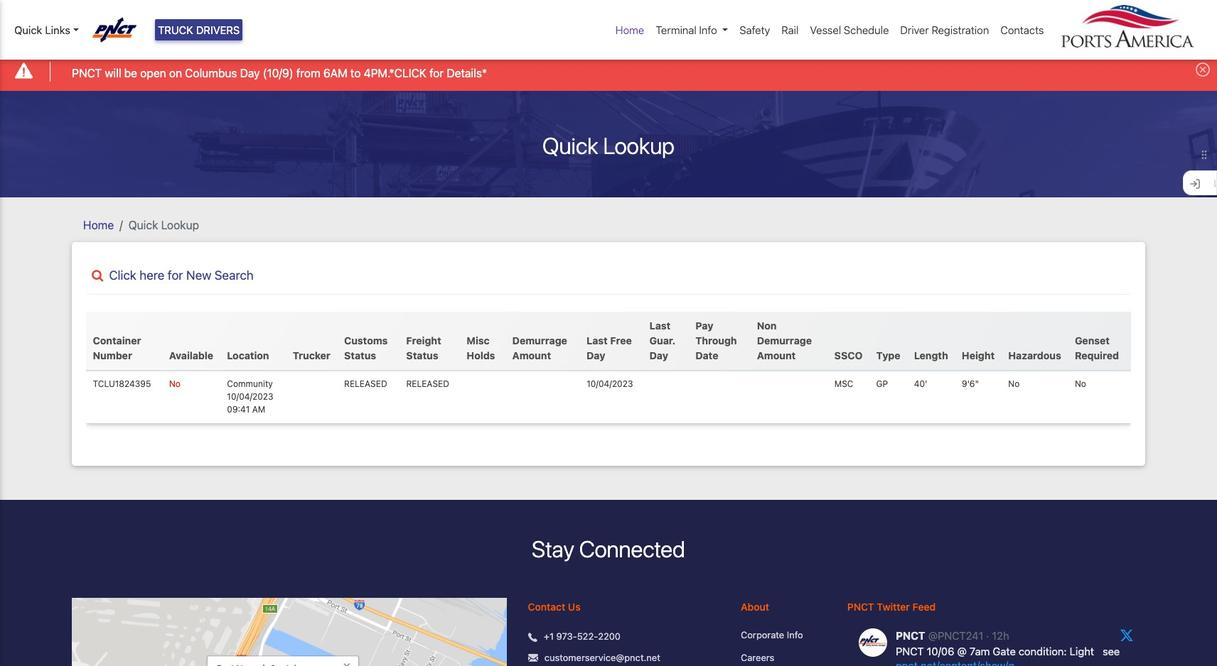 Task type: describe. For each thing, give the bounding box(es) containing it.
stay
[[532, 536, 574, 563]]

vessel
[[810, 23, 841, 36]]

date
[[696, 350, 718, 362]]

us
[[568, 602, 581, 614]]

1 no from the left
[[169, 379, 181, 390]]

driver registration
[[900, 23, 989, 36]]

terminal info link
[[650, 16, 734, 44]]

misc
[[467, 335, 490, 347]]

through
[[696, 335, 737, 347]]

2 demurrage from the left
[[757, 335, 812, 347]]

pnct will be open on columbus day (10/9) from 6am to 4pm.*click for details*
[[72, 67, 487, 79]]

1 horizontal spatial home link
[[610, 16, 650, 44]]

info for terminal info
[[699, 23, 717, 36]]

0 vertical spatial lookup
[[603, 132, 675, 159]]

freight status
[[406, 335, 441, 362]]

driver registration link
[[895, 16, 995, 44]]

here
[[140, 268, 165, 283]]

corporate
[[741, 630, 784, 642]]

amount inside demurrage amount
[[512, 350, 551, 362]]

last for last free day
[[587, 335, 608, 347]]

0 horizontal spatial quick lookup
[[128, 219, 199, 231]]

customs status
[[344, 335, 388, 362]]

container number
[[93, 335, 141, 362]]

pnct will be open on columbus day (10/9) from 6am to 4pm.*click for details* link
[[72, 64, 487, 81]]

0 horizontal spatial home link
[[83, 219, 114, 231]]

details*
[[447, 67, 487, 79]]

0 horizontal spatial home
[[83, 219, 114, 231]]

schedule
[[844, 23, 889, 36]]

4pm.*click
[[364, 67, 427, 79]]

day inside alert
[[240, 67, 260, 79]]

new
[[186, 268, 211, 283]]

09:41
[[227, 405, 250, 416]]

from
[[296, 67, 320, 79]]

twitter
[[877, 602, 910, 614]]

+1
[[544, 632, 554, 643]]

truck drivers link
[[155, 19, 243, 41]]

connected
[[579, 536, 685, 563]]

truck drivers
[[158, 23, 240, 36]]

freight
[[406, 335, 441, 347]]

close image
[[1196, 63, 1210, 77]]

0 horizontal spatial 10/04/2023
[[227, 392, 273, 403]]

community
[[227, 379, 273, 390]]

info for corporate info
[[787, 630, 803, 642]]

non demurrage amount
[[757, 320, 812, 362]]

3 no from the left
[[1075, 379, 1086, 390]]

2200
[[598, 632, 621, 643]]

for inside "link"
[[168, 268, 183, 283]]

click here for new search link
[[86, 268, 1131, 283]]

+1 973-522-2200
[[544, 632, 621, 643]]

contacts
[[1001, 23, 1044, 36]]

last guar. day
[[650, 320, 676, 362]]

9'6"
[[962, 379, 979, 390]]

number
[[93, 350, 132, 362]]

height
[[962, 350, 995, 362]]

msc
[[834, 379, 853, 390]]

terminal
[[656, 23, 697, 36]]

links
[[45, 23, 70, 36]]

contacts link
[[995, 16, 1050, 44]]

demurrage amount
[[512, 335, 567, 362]]

6am
[[323, 67, 347, 79]]

registration
[[932, 23, 989, 36]]

safety
[[740, 23, 770, 36]]

(10/9)
[[263, 67, 293, 79]]

pnct for pnct will be open on columbus day (10/9) from 6am to 4pm.*click for details*
[[72, 67, 102, 79]]

click
[[109, 268, 136, 283]]

vessel schedule link
[[804, 16, 895, 44]]

about
[[741, 602, 769, 614]]

to
[[350, 67, 361, 79]]

amount inside 'non demurrage amount'
[[757, 350, 796, 362]]

terminal info
[[656, 23, 717, 36]]

misc holds
[[467, 335, 495, 362]]

tclu1824395
[[93, 379, 151, 390]]

open
[[140, 67, 166, 79]]

community 10/04/2023 09:41 am
[[227, 379, 273, 416]]

2 no from the left
[[1008, 379, 1020, 390]]

truck
[[158, 23, 193, 36]]

ssco
[[834, 350, 863, 362]]

length
[[914, 350, 948, 362]]

pnct twitter feed
[[847, 602, 936, 614]]

non
[[757, 320, 777, 332]]

1 horizontal spatial quick
[[128, 219, 158, 231]]

customerservice@pnct.net link
[[544, 652, 660, 666]]



Task type: locate. For each thing, give the bounding box(es) containing it.
gp
[[876, 379, 888, 390]]

day for last free day
[[587, 350, 605, 362]]

contact
[[528, 602, 565, 614]]

1 horizontal spatial for
[[429, 67, 444, 79]]

last left free
[[587, 335, 608, 347]]

1 horizontal spatial last
[[650, 320, 671, 332]]

amount right holds
[[512, 350, 551, 362]]

0 vertical spatial quick
[[14, 23, 42, 36]]

on
[[169, 67, 182, 79]]

1 horizontal spatial demurrage
[[757, 335, 812, 347]]

2 horizontal spatial day
[[650, 350, 668, 362]]

status down the freight
[[406, 350, 438, 362]]

1 vertical spatial quick
[[543, 132, 598, 159]]

0 vertical spatial info
[[699, 23, 717, 36]]

0 vertical spatial 10/04/2023
[[587, 379, 633, 390]]

0 horizontal spatial quick
[[14, 23, 42, 36]]

demurrage
[[512, 335, 567, 347], [757, 335, 812, 347]]

columbus
[[185, 67, 237, 79]]

pay through date
[[696, 320, 737, 362]]

quick inside quick links link
[[14, 23, 42, 36]]

pnct left twitter at bottom right
[[847, 602, 874, 614]]

pnct will be open on columbus day (10/9) from 6am to 4pm.*click for details* alert
[[0, 52, 1217, 91]]

2 horizontal spatial quick
[[543, 132, 598, 159]]

522-
[[577, 632, 598, 643]]

home up search icon
[[83, 219, 114, 231]]

10/04/2023
[[587, 379, 633, 390], [227, 392, 273, 403]]

1 horizontal spatial lookup
[[603, 132, 675, 159]]

hazardous
[[1008, 350, 1061, 362]]

0 horizontal spatial no
[[169, 379, 181, 390]]

no down available in the left bottom of the page
[[169, 379, 181, 390]]

1 horizontal spatial pnct
[[847, 602, 874, 614]]

quick links link
[[14, 22, 79, 38]]

vessel schedule
[[810, 23, 889, 36]]

1 horizontal spatial quick lookup
[[543, 132, 675, 159]]

0 vertical spatial pnct
[[72, 67, 102, 79]]

last inside last guar. day
[[650, 320, 671, 332]]

0 horizontal spatial lookup
[[161, 219, 199, 231]]

no down required
[[1075, 379, 1086, 390]]

40'
[[914, 379, 927, 390]]

genset
[[1075, 335, 1110, 347]]

status down customs
[[344, 350, 376, 362]]

0 horizontal spatial released
[[344, 379, 387, 390]]

quick
[[14, 23, 42, 36], [543, 132, 598, 159], [128, 219, 158, 231]]

status for customs status
[[344, 350, 376, 362]]

1 horizontal spatial info
[[787, 630, 803, 642]]

0 vertical spatial home
[[616, 23, 644, 36]]

1 vertical spatial home link
[[83, 219, 114, 231]]

feed
[[913, 602, 936, 614]]

2 amount from the left
[[757, 350, 796, 362]]

pnct inside alert
[[72, 67, 102, 79]]

last up guar.
[[650, 320, 671, 332]]

2 vertical spatial quick
[[128, 219, 158, 231]]

released
[[344, 379, 387, 390], [406, 379, 449, 390]]

demurrage down non
[[757, 335, 812, 347]]

10/04/2023 down last free day
[[587, 379, 633, 390]]

for right here
[[168, 268, 183, 283]]

1 horizontal spatial 10/04/2023
[[587, 379, 633, 390]]

search
[[215, 268, 254, 283]]

info up careers link
[[787, 630, 803, 642]]

no down hazardous on the bottom of page
[[1008, 379, 1020, 390]]

1 vertical spatial pnct
[[847, 602, 874, 614]]

lookup
[[603, 132, 675, 159], [161, 219, 199, 231]]

0 horizontal spatial status
[[344, 350, 376, 362]]

1 vertical spatial info
[[787, 630, 803, 642]]

last inside last free day
[[587, 335, 608, 347]]

customerservice@pnct.net
[[544, 653, 660, 664]]

will
[[105, 67, 121, 79]]

1 horizontal spatial no
[[1008, 379, 1020, 390]]

day
[[240, 67, 260, 79], [587, 350, 605, 362], [650, 350, 668, 362]]

for left the details*
[[429, 67, 444, 79]]

available
[[169, 350, 213, 362]]

corporate info
[[741, 630, 803, 642]]

home link
[[610, 16, 650, 44], [83, 219, 114, 231]]

1 vertical spatial for
[[168, 268, 183, 283]]

day for last guar. day
[[650, 350, 668, 362]]

for
[[429, 67, 444, 79], [168, 268, 183, 283]]

search image
[[92, 270, 103, 282]]

0 horizontal spatial pnct
[[72, 67, 102, 79]]

status
[[344, 350, 376, 362], [406, 350, 438, 362]]

0 vertical spatial home link
[[610, 16, 650, 44]]

stay connected
[[532, 536, 685, 563]]

1 horizontal spatial released
[[406, 379, 449, 390]]

status for freight status
[[406, 350, 438, 362]]

container
[[93, 335, 141, 347]]

0 horizontal spatial day
[[240, 67, 260, 79]]

1 horizontal spatial status
[[406, 350, 438, 362]]

0 vertical spatial last
[[650, 320, 671, 332]]

am
[[252, 405, 265, 416]]

genset required
[[1075, 335, 1119, 362]]

1 vertical spatial 10/04/2023
[[227, 392, 273, 403]]

0 horizontal spatial for
[[168, 268, 183, 283]]

careers
[[741, 653, 774, 664]]

2 released from the left
[[406, 379, 449, 390]]

free
[[610, 335, 632, 347]]

1 vertical spatial lookup
[[161, 219, 199, 231]]

pnct
[[72, 67, 102, 79], [847, 602, 874, 614]]

location
[[227, 350, 269, 362]]

last free day
[[587, 335, 632, 362]]

home link up search icon
[[83, 219, 114, 231]]

0 horizontal spatial demurrage
[[512, 335, 567, 347]]

973-
[[556, 632, 577, 643]]

10/04/2023 down community in the left of the page
[[227, 392, 273, 403]]

corporate info link
[[741, 630, 826, 643]]

pnct for pnct twitter feed
[[847, 602, 874, 614]]

contact us
[[528, 602, 581, 614]]

click here for new search
[[109, 268, 254, 283]]

1 vertical spatial home
[[83, 219, 114, 231]]

0 horizontal spatial amount
[[512, 350, 551, 362]]

0 horizontal spatial info
[[699, 23, 717, 36]]

status inside freight status
[[406, 350, 438, 362]]

pay
[[696, 320, 713, 332]]

be
[[124, 67, 137, 79]]

1 vertical spatial last
[[587, 335, 608, 347]]

home link left terminal
[[610, 16, 650, 44]]

1 vertical spatial quick lookup
[[128, 219, 199, 231]]

pnct left will
[[72, 67, 102, 79]]

2 horizontal spatial no
[[1075, 379, 1086, 390]]

1 horizontal spatial home
[[616, 23, 644, 36]]

released down customs status
[[344, 379, 387, 390]]

quick lookup
[[543, 132, 675, 159], [128, 219, 199, 231]]

day inside last free day
[[587, 350, 605, 362]]

required
[[1075, 350, 1119, 362]]

released down freight status
[[406, 379, 449, 390]]

1 horizontal spatial day
[[587, 350, 605, 362]]

safety link
[[734, 16, 776, 44]]

customs
[[344, 335, 388, 347]]

day right demurrage amount
[[587, 350, 605, 362]]

day left (10/9)
[[240, 67, 260, 79]]

info right terminal
[[699, 23, 717, 36]]

amount down non
[[757, 350, 796, 362]]

0 vertical spatial for
[[429, 67, 444, 79]]

0 horizontal spatial last
[[587, 335, 608, 347]]

rail link
[[776, 16, 804, 44]]

home left terminal
[[616, 23, 644, 36]]

guar.
[[650, 335, 676, 347]]

careers link
[[741, 652, 826, 666]]

rail
[[782, 23, 799, 36]]

trucker
[[293, 350, 331, 362]]

2 status from the left
[[406, 350, 438, 362]]

status inside customs status
[[344, 350, 376, 362]]

demurrage right misc holds
[[512, 335, 567, 347]]

holds
[[467, 350, 495, 362]]

1 demurrage from the left
[[512, 335, 567, 347]]

1 status from the left
[[344, 350, 376, 362]]

driver
[[900, 23, 929, 36]]

+1 973-522-2200 link
[[544, 631, 621, 645]]

type
[[876, 350, 901, 362]]

last
[[650, 320, 671, 332], [587, 335, 608, 347]]

day inside last guar. day
[[650, 350, 668, 362]]

1 released from the left
[[344, 379, 387, 390]]

last for last guar. day
[[650, 320, 671, 332]]

no
[[169, 379, 181, 390], [1008, 379, 1020, 390], [1075, 379, 1086, 390]]

for inside alert
[[429, 67, 444, 79]]

0 vertical spatial quick lookup
[[543, 132, 675, 159]]

1 horizontal spatial amount
[[757, 350, 796, 362]]

quick links
[[14, 23, 70, 36]]

day down guar.
[[650, 350, 668, 362]]

1 amount from the left
[[512, 350, 551, 362]]



Task type: vqa. For each thing, say whether or not it's contained in the screenshot.
phone icon inside the '973.522.4719' link
no



